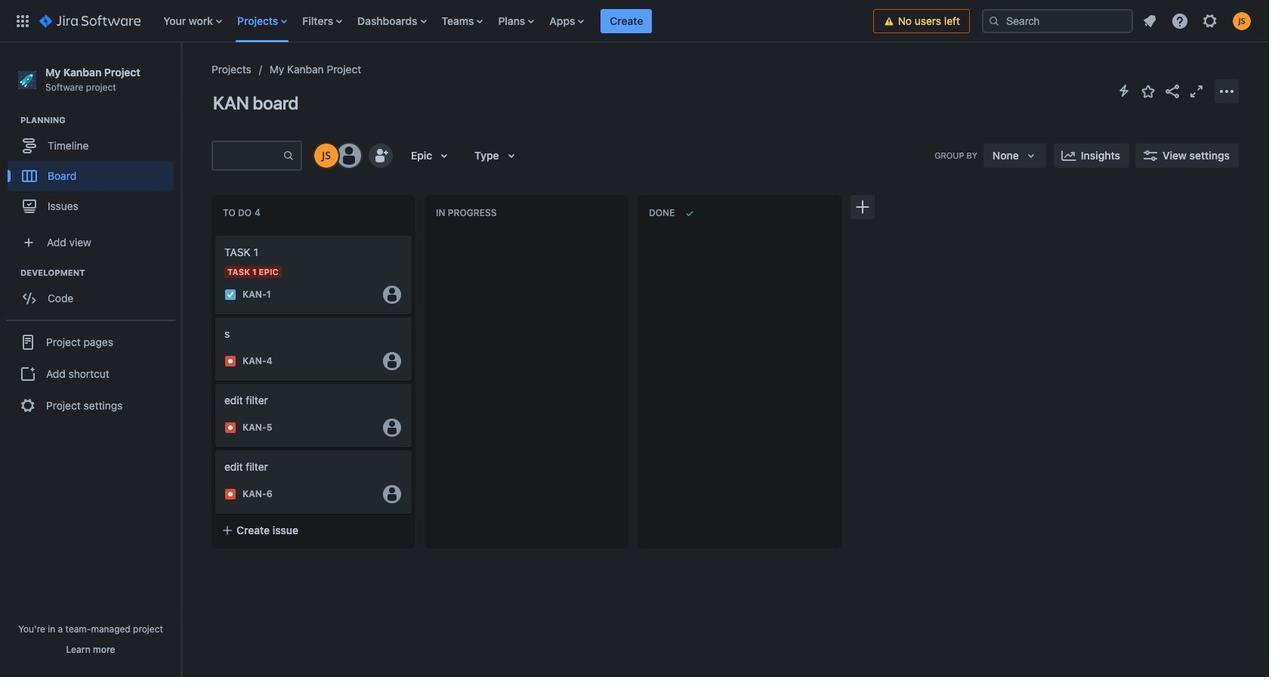 Task type: vqa. For each thing, say whether or not it's contained in the screenshot.
'Appswitcher Icon' on the left of page
yes



Task type: locate. For each thing, give the bounding box(es) containing it.
2 heading from the top
[[20, 267, 181, 279]]

group
[[8, 114, 181, 226], [8, 267, 181, 318], [6, 320, 175, 427]]

group for development image
[[8, 267, 181, 318]]

more actions image
[[1219, 82, 1237, 100]]

create issue image
[[205, 225, 223, 243]]

appswitcher icon image
[[14, 12, 32, 30]]

0 vertical spatial heading
[[20, 114, 181, 126]]

0 vertical spatial group
[[8, 114, 181, 226]]

1 vertical spatial bug image
[[225, 422, 237, 434]]

banner
[[0, 0, 1270, 42]]

Search field
[[983, 9, 1134, 33]]

1 vertical spatial heading
[[20, 267, 181, 279]]

to do element
[[223, 207, 264, 219]]

list item
[[601, 0, 653, 42]]

Search this board text field
[[213, 142, 283, 169]]

2 vertical spatial bug image
[[225, 488, 237, 500]]

2 bug image from the top
[[225, 422, 237, 434]]

None search field
[[983, 9, 1134, 33]]

enter full screen image
[[1188, 82, 1206, 100]]

heading
[[20, 114, 181, 126], [20, 267, 181, 279]]

0 vertical spatial bug image
[[225, 355, 237, 367]]

group for the planning image
[[8, 114, 181, 226]]

bug image
[[225, 355, 237, 367], [225, 422, 237, 434], [225, 488, 237, 500]]

1 vertical spatial group
[[8, 267, 181, 318]]

automations menu button icon image
[[1116, 82, 1134, 100]]

settings image
[[1202, 12, 1220, 30]]

heading for "group" associated with the planning image
[[20, 114, 181, 126]]

1 heading from the top
[[20, 114, 181, 126]]

list
[[156, 0, 874, 42], [1137, 7, 1261, 34]]

jira software image
[[39, 12, 141, 30], [39, 12, 141, 30]]

1 bug image from the top
[[225, 355, 237, 367]]



Task type: describe. For each thing, give the bounding box(es) containing it.
task image
[[225, 289, 237, 301]]

add people image
[[372, 147, 390, 165]]

1 horizontal spatial list
[[1137, 7, 1261, 34]]

sidebar navigation image
[[165, 60, 198, 91]]

primary element
[[9, 0, 874, 42]]

2 vertical spatial group
[[6, 320, 175, 427]]

development image
[[2, 264, 20, 282]]

search image
[[989, 15, 1001, 27]]

help image
[[1172, 12, 1190, 30]]

3 bug image from the top
[[225, 488, 237, 500]]

star kan board image
[[1140, 82, 1158, 100]]

planning image
[[2, 111, 20, 129]]

create column image
[[854, 198, 872, 216]]

sidebar element
[[0, 42, 181, 677]]

your profile and settings image
[[1234, 12, 1252, 30]]

notifications image
[[1141, 12, 1160, 30]]

heading for "group" for development image
[[20, 267, 181, 279]]

create issue image
[[205, 307, 223, 325]]

0 horizontal spatial list
[[156, 0, 874, 42]]

view settings image
[[1142, 147, 1160, 165]]



